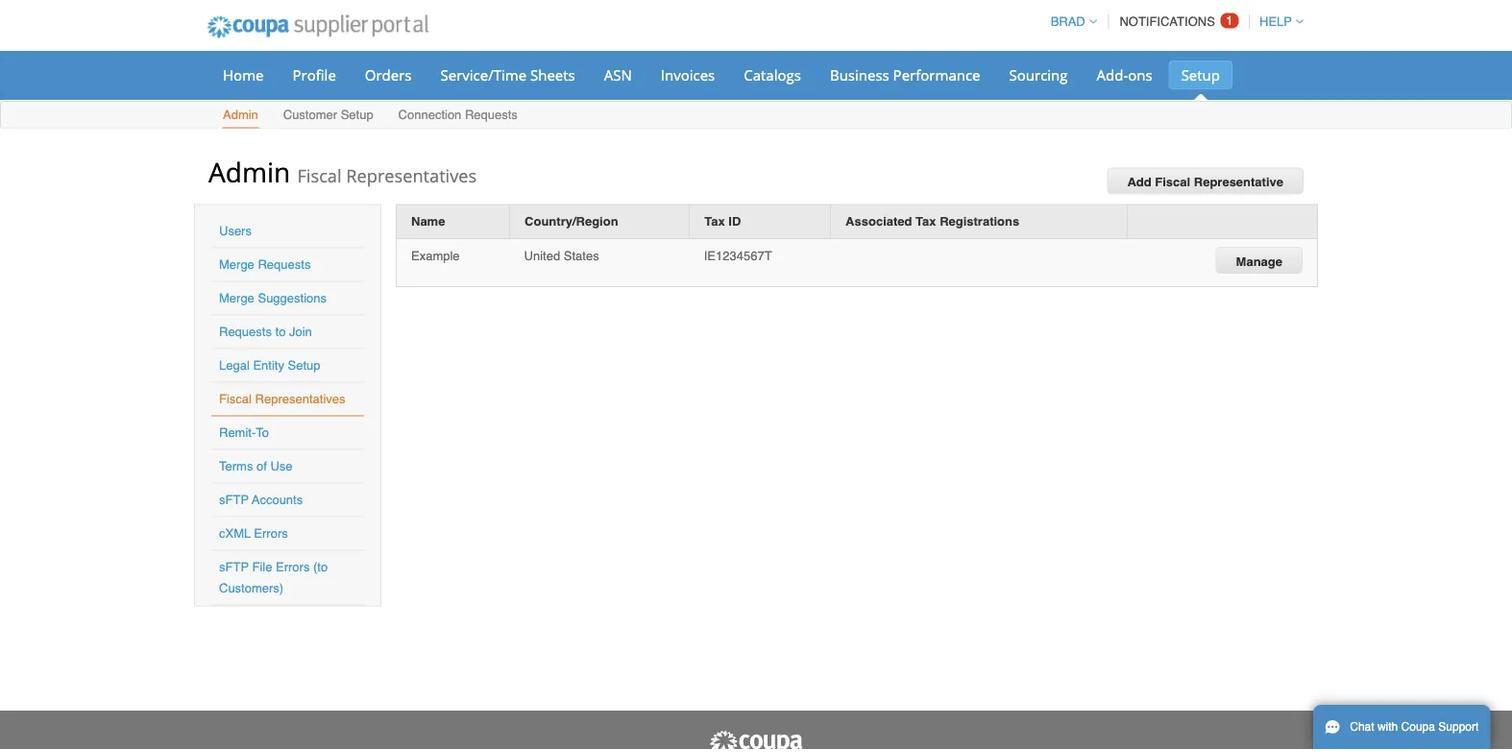 Task type: vqa. For each thing, say whether or not it's contained in the screenshot.
'tab list'
no



Task type: describe. For each thing, give the bounding box(es) containing it.
merge for merge suggestions
[[219, 291, 254, 306]]

to
[[256, 426, 269, 440]]

sourcing link
[[997, 61, 1080, 89]]

users link
[[219, 224, 252, 238]]

brad
[[1051, 14, 1085, 29]]

ie1234567t
[[704, 248, 772, 263]]

suggestions
[[258, 291, 327, 306]]

remit-to link
[[219, 426, 269, 440]]

cxml errors link
[[219, 527, 288, 541]]

sftp for sftp file errors (to customers)
[[219, 560, 249, 575]]

0 vertical spatial errors
[[254, 527, 288, 541]]

business
[[830, 65, 889, 85]]

home link
[[210, 61, 276, 89]]

chat with coupa support button
[[1313, 705, 1490, 749]]

invoices
[[661, 65, 715, 85]]

1 tax from the left
[[704, 214, 725, 229]]

customer
[[283, 108, 337, 122]]

terms of use link
[[219, 459, 293, 474]]

admin for admin fiscal representatives
[[208, 153, 290, 190]]

to
[[275, 325, 286, 339]]

1
[[1226, 13, 1233, 28]]

merge for merge requests
[[219, 257, 254, 272]]

remit-
[[219, 426, 256, 440]]

merge requests
[[219, 257, 311, 272]]

2 vertical spatial requests
[[219, 325, 272, 339]]

2 vertical spatial setup
[[288, 358, 320, 373]]

fiscal representatives
[[219, 392, 345, 406]]

cxml errors
[[219, 527, 288, 541]]

orders link
[[352, 61, 424, 89]]

service/time
[[441, 65, 527, 85]]

requests to join
[[219, 325, 312, 339]]

business performance
[[830, 65, 980, 85]]

representative
[[1194, 175, 1284, 189]]

home
[[223, 65, 264, 85]]

help link
[[1251, 14, 1304, 29]]

(to
[[313, 560, 328, 575]]

add
[[1127, 175, 1152, 189]]

requests to join link
[[219, 325, 312, 339]]

performance
[[893, 65, 980, 85]]

1 horizontal spatial coupa supplier portal image
[[708, 730, 804, 749]]

fiscal for admin
[[297, 163, 342, 187]]

sftp accounts
[[219, 493, 303, 507]]

sftp accounts link
[[219, 493, 303, 507]]

support
[[1439, 721, 1479, 734]]

connection requests
[[398, 108, 518, 122]]

registrations
[[940, 214, 1020, 229]]

setup link
[[1169, 61, 1233, 89]]

help
[[1260, 14, 1292, 29]]

add-ons
[[1097, 65, 1153, 85]]

coupa
[[1401, 721, 1435, 734]]

0 vertical spatial setup
[[1181, 65, 1220, 85]]

add fiscal representative link
[[1107, 168, 1304, 195]]

2 tax from the left
[[916, 214, 936, 229]]

united states
[[524, 248, 599, 263]]

chat
[[1350, 721, 1374, 734]]

terms of use
[[219, 459, 293, 474]]

orders
[[365, 65, 412, 85]]

catalogs
[[744, 65, 801, 85]]

example
[[411, 248, 460, 263]]

connection requests link
[[397, 103, 519, 128]]

legal entity setup link
[[219, 358, 320, 373]]

customer setup
[[283, 108, 373, 122]]

manage
[[1236, 254, 1283, 269]]

accounts
[[252, 493, 303, 507]]

navigation containing notifications 1
[[1042, 3, 1304, 40]]

0 vertical spatial coupa supplier portal image
[[194, 3, 442, 51]]

merge requests link
[[219, 257, 311, 272]]



Task type: locate. For each thing, give the bounding box(es) containing it.
representatives
[[346, 163, 477, 187], [255, 392, 345, 406]]

errors inside sftp file errors (to customers)
[[276, 560, 310, 575]]

admin down home link
[[223, 108, 258, 122]]

profile
[[293, 65, 336, 85]]

1 vertical spatial requests
[[258, 257, 311, 272]]

fiscal down 'legal'
[[219, 392, 252, 406]]

id
[[729, 214, 741, 229]]

name
[[411, 214, 445, 229]]

tax left id
[[704, 214, 725, 229]]

merge suggestions link
[[219, 291, 327, 306]]

merge down 'merge requests'
[[219, 291, 254, 306]]

requests for connection requests
[[465, 108, 518, 122]]

merge
[[219, 257, 254, 272], [219, 291, 254, 306]]

representatives down legal entity setup link
[[255, 392, 345, 406]]

sftp inside sftp file errors (to customers)
[[219, 560, 249, 575]]

errors left "(to"
[[276, 560, 310, 575]]

connection
[[398, 108, 462, 122]]

coupa supplier portal image
[[194, 3, 442, 51], [708, 730, 804, 749]]

sftp file errors (to customers) link
[[219, 560, 328, 596]]

tax id
[[704, 214, 741, 229]]

0 vertical spatial sftp
[[219, 493, 249, 507]]

associated tax registrations
[[846, 214, 1020, 229]]

business performance link
[[818, 61, 993, 89]]

asn link
[[592, 61, 644, 89]]

0 vertical spatial admin
[[223, 108, 258, 122]]

notifications
[[1120, 14, 1215, 29]]

2 sftp from the top
[[219, 560, 249, 575]]

sftp up cxml in the left of the page
[[219, 493, 249, 507]]

of
[[257, 459, 267, 474]]

1 sftp from the top
[[219, 493, 249, 507]]

admin
[[223, 108, 258, 122], [208, 153, 290, 190]]

profile link
[[280, 61, 349, 89]]

requests for merge requests
[[258, 257, 311, 272]]

invoices link
[[648, 61, 728, 89]]

representatives inside "admin fiscal representatives"
[[346, 163, 477, 187]]

requests down service/time
[[465, 108, 518, 122]]

1 vertical spatial setup
[[341, 108, 373, 122]]

setup down join
[[288, 358, 320, 373]]

add fiscal representative
[[1127, 175, 1284, 189]]

1 vertical spatial errors
[[276, 560, 310, 575]]

0 horizontal spatial representatives
[[255, 392, 345, 406]]

sftp file errors (to customers)
[[219, 560, 328, 596]]

fiscal representatives link
[[219, 392, 345, 406]]

legal entity setup
[[219, 358, 320, 373]]

brad link
[[1042, 14, 1097, 29]]

1 vertical spatial sftp
[[219, 560, 249, 575]]

setup down "notifications 1" in the right top of the page
[[1181, 65, 1220, 85]]

1 vertical spatial coupa supplier portal image
[[708, 730, 804, 749]]

sftp for sftp accounts
[[219, 493, 249, 507]]

admin down the admin link
[[208, 153, 290, 190]]

1 horizontal spatial representatives
[[346, 163, 477, 187]]

chat with coupa support
[[1350, 721, 1479, 734]]

2 horizontal spatial fiscal
[[1155, 175, 1191, 189]]

add-
[[1097, 65, 1128, 85]]

setup right customer on the left of page
[[341, 108, 373, 122]]

remit-to
[[219, 426, 269, 440]]

admin inside the admin link
[[223, 108, 258, 122]]

navigation
[[1042, 3, 1304, 40]]

admin fiscal representatives
[[208, 153, 477, 190]]

entity
[[253, 358, 284, 373]]

customer setup link
[[282, 103, 374, 128]]

add-ons link
[[1084, 61, 1165, 89]]

tax
[[704, 214, 725, 229], [916, 214, 936, 229]]

0 vertical spatial requests
[[465, 108, 518, 122]]

1 horizontal spatial setup
[[341, 108, 373, 122]]

merge suggestions
[[219, 291, 327, 306]]

catalogs link
[[731, 61, 814, 89]]

associated
[[846, 214, 912, 229]]

with
[[1378, 721, 1398, 734]]

0 horizontal spatial coupa supplier portal image
[[194, 3, 442, 51]]

cxml
[[219, 527, 251, 541]]

fiscal right add
[[1155, 175, 1191, 189]]

sftp up "customers)"
[[219, 560, 249, 575]]

sourcing
[[1009, 65, 1068, 85]]

tax right associated
[[916, 214, 936, 229]]

admin for admin
[[223, 108, 258, 122]]

join
[[289, 325, 312, 339]]

service/time sheets
[[441, 65, 575, 85]]

requests
[[465, 108, 518, 122], [258, 257, 311, 272], [219, 325, 272, 339]]

manage link
[[1216, 247, 1303, 274]]

1 vertical spatial admin
[[208, 153, 290, 190]]

1 merge from the top
[[219, 257, 254, 272]]

0 horizontal spatial fiscal
[[219, 392, 252, 406]]

states
[[564, 248, 599, 263]]

fiscal down the customer setup link
[[297, 163, 342, 187]]

customers)
[[219, 581, 284, 596]]

representatives up name at top left
[[346, 163, 477, 187]]

service/time sheets link
[[428, 61, 588, 89]]

fiscal inside "admin fiscal representatives"
[[297, 163, 342, 187]]

terms
[[219, 459, 253, 474]]

admin link
[[222, 103, 259, 128]]

asn
[[604, 65, 632, 85]]

fiscal for add
[[1155, 175, 1191, 189]]

errors down accounts
[[254, 527, 288, 541]]

1 vertical spatial representatives
[[255, 392, 345, 406]]

legal
[[219, 358, 250, 373]]

sftp
[[219, 493, 249, 507], [219, 560, 249, 575]]

united
[[524, 248, 560, 263]]

requests left to
[[219, 325, 272, 339]]

2 horizontal spatial setup
[[1181, 65, 1220, 85]]

sheets
[[530, 65, 575, 85]]

country/region
[[525, 214, 618, 229]]

1 horizontal spatial fiscal
[[297, 163, 342, 187]]

merge down users link
[[219, 257, 254, 272]]

ons
[[1128, 65, 1153, 85]]

requests up suggestions
[[258, 257, 311, 272]]

setup
[[1181, 65, 1220, 85], [341, 108, 373, 122], [288, 358, 320, 373]]

0 horizontal spatial tax
[[704, 214, 725, 229]]

2 merge from the top
[[219, 291, 254, 306]]

fiscal
[[297, 163, 342, 187], [1155, 175, 1191, 189], [219, 392, 252, 406]]

notifications 1
[[1120, 13, 1233, 29]]

0 vertical spatial representatives
[[346, 163, 477, 187]]

1 vertical spatial merge
[[219, 291, 254, 306]]

users
[[219, 224, 252, 238]]

1 horizontal spatial tax
[[916, 214, 936, 229]]

file
[[252, 560, 272, 575]]

use
[[270, 459, 293, 474]]

0 vertical spatial merge
[[219, 257, 254, 272]]

0 horizontal spatial setup
[[288, 358, 320, 373]]



